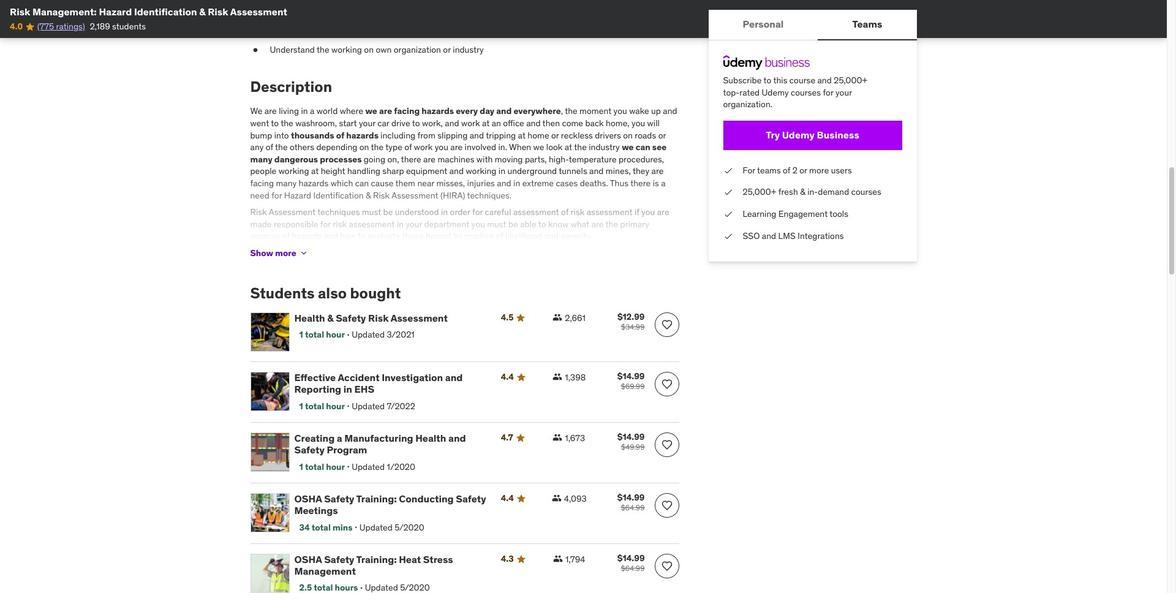 Task type: vqa. For each thing, say whether or not it's contained in the screenshot.


Task type: locate. For each thing, give the bounding box(es) containing it.
total up the effective
[[305, 329, 324, 340]]

udemy
[[762, 87, 789, 98], [782, 129, 815, 141]]

0 vertical spatial $64.99
[[621, 503, 645, 512]]

and up techniques.
[[497, 178, 511, 189]]

4.4 up the "4.3" on the bottom
[[501, 493, 514, 504]]

2 horizontal spatial a
[[661, 178, 666, 189]]

your up those
[[406, 219, 422, 230]]

risk up made on the top
[[250, 207, 267, 218]]

1 hour from the top
[[326, 329, 345, 340]]

hazards down responsible
[[292, 231, 322, 242]]

1 vertical spatial can
[[355, 178, 369, 189]]

health down students also bought
[[294, 312, 325, 324]]

1 training: from the top
[[356, 493, 397, 505]]

4.4 for osha safety training: conducting safety meetings
[[501, 493, 514, 504]]

others
[[290, 142, 314, 153]]

0 horizontal spatial industry
[[453, 44, 484, 55]]

1 osha from the top
[[294, 493, 322, 505]]

safety inside creating a manufacturing health and safety program
[[294, 444, 325, 456]]

$14.99 $49.99
[[617, 431, 645, 452]]

1 total hour for creating
[[299, 461, 345, 472]]

2 horizontal spatial we
[[622, 142, 634, 153]]

total for creating a manufacturing health and safety program
[[305, 461, 324, 472]]

0 horizontal spatial more
[[275, 247, 296, 259]]

1 horizontal spatial more
[[809, 165, 829, 176]]

2 hour from the top
[[326, 400, 345, 411]]

3 $14.99 from the top
[[617, 492, 645, 503]]

wishlist image for effective accident investigation and reporting in ehs
[[661, 378, 673, 390]]

responsible
[[274, 219, 318, 230]]

0 vertical spatial 1
[[299, 329, 303, 340]]

can inside going on, there are machines with moving parts, high-temperature procedures, people working at height handling sharp equipment and working in underground tunnels and mines, they are facing many hazards which can cause them near misses, injuries and in extreme cases deaths. thus there is a need for hazard identification & risk assessment (hira) techniques.
[[355, 178, 369, 189]]

risk inside risk assessment techniques must be understood in order for careful assessment of risk assessment if you are made responsible for risk assessment in your department you must be able to know what are the primary sources of hazards and how to evaluate those hazard by grading of likelihood and severity.
[[250, 207, 267, 218]]

0 horizontal spatial be
[[383, 207, 393, 218]]

xsmall image down responsible
[[299, 248, 309, 258]]

$14.99
[[617, 371, 645, 382], [617, 431, 645, 442], [617, 492, 645, 503], [617, 553, 645, 564]]

1 total hour down students also bought
[[299, 329, 345, 340]]

1 vertical spatial training:
[[356, 553, 397, 566]]

0 vertical spatial training:
[[356, 493, 397, 505]]

are up is
[[652, 166, 664, 177]]

1 horizontal spatial a
[[337, 432, 342, 444]]

1 horizontal spatial working
[[331, 44, 362, 55]]

hazard up 2,189 students
[[99, 6, 132, 18]]

1 horizontal spatial can
[[636, 142, 650, 153]]

there down the they
[[630, 178, 651, 189]]

facing
[[394, 106, 420, 117], [250, 178, 274, 189]]

xsmall image for 4,093
[[552, 493, 562, 503]]

students
[[250, 284, 315, 303]]

in inside the effective accident investigation and reporting in ehs
[[344, 383, 352, 395]]

total for effective accident investigation and reporting in ehs
[[305, 400, 324, 411]]

1 horizontal spatial identification
[[313, 190, 364, 201]]

handling
[[347, 166, 380, 177]]

height
[[321, 166, 345, 177]]

courses
[[791, 87, 821, 98], [851, 186, 881, 197]]

1 vertical spatial hour
[[326, 400, 345, 411]]

1 vertical spatial must
[[487, 219, 506, 230]]

0 vertical spatial hazard
[[99, 6, 132, 18]]

1 $64.99 from the top
[[621, 503, 645, 512]]

are inside the including from slipping and tripping at home or reckless drivers on roads or any of the others depending on the type of work you are involved in. when we look at the industry
[[450, 142, 463, 153]]

1 wishlist image from the top
[[661, 319, 673, 331]]

1 vertical spatial able
[[520, 219, 536, 230]]

2 vertical spatial 1 total hour
[[299, 461, 345, 472]]

4.4 for effective accident investigation and reporting in ehs
[[501, 371, 514, 382]]

identification inside going on, there are machines with moving parts, high-temperature procedures, people working at height handling sharp equipment and working in underground tunnels and mines, they are facing many hazards which can cause them near misses, injuries and in extreme cases deaths. thus there is a need for hazard identification & risk assessment (hira) techniques.
[[313, 190, 364, 201]]

0 horizontal spatial must
[[362, 207, 381, 218]]

xsmall image left 1,794
[[553, 554, 563, 564]]

0 vertical spatial $14.99 $64.99
[[617, 492, 645, 512]]

assessment up 3/2021
[[391, 312, 448, 324]]

xsmall image for have preliminary knowledge of health & safety
[[250, 27, 260, 39]]

xsmall image
[[250, 10, 260, 22], [250, 27, 260, 39], [250, 44, 260, 56], [723, 208, 733, 220], [299, 248, 309, 258], [553, 313, 563, 322], [553, 433, 563, 442]]

0 vertical spatial identification
[[134, 6, 197, 18]]

0 horizontal spatial work
[[414, 142, 433, 153]]

thousands of hazards
[[291, 130, 381, 141]]

4,093
[[564, 493, 587, 504]]

you inside the including from slipping and tripping at home or reckless drivers on roads or any of the others depending on the type of work you are involved in. when we look at the industry
[[435, 142, 448, 153]]

25,000+ right course
[[834, 75, 868, 86]]

and inside subscribe to this course and 25,000+ top‑rated udemy courses for your organization.
[[818, 75, 832, 86]]

2 vertical spatial a
[[337, 432, 342, 444]]

1 vertical spatial osha
[[294, 553, 322, 566]]

assessment up the have
[[230, 6, 287, 18]]

xsmall image for learning engagement tools
[[723, 208, 733, 220]]

equipment
[[406, 166, 447, 177]]

wishlist image for osha safety training: heat stress management
[[661, 560, 673, 572]]

training:
[[356, 493, 397, 505], [356, 553, 397, 566]]

description
[[250, 77, 332, 96]]

updated for training:
[[359, 522, 393, 533]]

total right 34
[[312, 522, 331, 533]]

you up the grading
[[471, 219, 485, 230]]

1 vertical spatial industry
[[589, 142, 620, 153]]

$64.99 for stress
[[621, 564, 645, 573]]

osha inside osha safety training: heat stress management
[[294, 553, 322, 566]]

safety up organization
[[425, 27, 449, 38]]

wishlist image
[[661, 319, 673, 331], [661, 378, 673, 390], [661, 560, 673, 572]]

updated for investigation
[[352, 400, 385, 411]]

3 hour from the top
[[326, 461, 345, 472]]

to left this
[[764, 75, 771, 86]]

work down every
[[461, 118, 480, 129]]

xsmall image inside show more button
[[299, 248, 309, 258]]

$14.99 $69.99
[[617, 371, 645, 391]]

1 vertical spatial hazard
[[284, 190, 311, 201]]

to inside subscribe to this course and 25,000+ top‑rated udemy courses for your organization.
[[764, 75, 771, 86]]

0 horizontal spatial your
[[359, 118, 375, 129]]

be
[[270, 10, 280, 21]]

or up "look"
[[551, 130, 559, 141]]

risk up 4.0
[[10, 6, 30, 18]]

work inside the including from slipping and tripping at home or reckless drivers on roads or any of the others depending on the type of work you are involved in. when we look at the industry
[[414, 142, 433, 153]]

be up the likelihood
[[508, 219, 518, 230]]

0 vertical spatial risk
[[571, 207, 585, 218]]

and down machines
[[449, 166, 464, 177]]

be up the evaluate
[[383, 207, 393, 218]]

4 $14.99 from the top
[[617, 553, 645, 564]]

osha inside osha safety training: conducting safety meetings
[[294, 493, 322, 505]]

show
[[250, 247, 273, 259]]

wishlist image
[[661, 439, 673, 451], [661, 499, 673, 512]]

hour down program
[[326, 461, 345, 472]]

work
[[461, 118, 480, 129], [414, 142, 433, 153]]

osha safety training: heat stress management link
[[294, 553, 486, 577]]

1 vertical spatial 4.4
[[501, 493, 514, 504]]

1 horizontal spatial your
[[406, 219, 422, 230]]

your left car
[[359, 118, 375, 129]]

are right we
[[265, 106, 277, 117]]

0 vertical spatial 4.4
[[501, 371, 514, 382]]

0 horizontal spatial there
[[401, 154, 421, 165]]

in down underground
[[513, 178, 520, 189]]

of left 2 at the top
[[783, 165, 790, 176]]

at right "look"
[[565, 142, 572, 153]]

4.4
[[501, 371, 514, 382], [501, 493, 514, 504]]

to right how
[[358, 231, 366, 242]]

hazards inside risk assessment techniques must be understood in order for careful assessment of risk assessment if you are made responsible for risk assessment in your department you must be able to know what are the primary sources of hazards and how to evaluate those hazard by grading of likelihood and severity.
[[292, 231, 322, 242]]

for
[[743, 165, 755, 176]]

everywhere
[[514, 106, 561, 117]]

xsmall image for for teams of 2 or more users
[[723, 165, 733, 177]]

2 1 total hour from the top
[[299, 400, 345, 411]]

machines
[[438, 154, 474, 165]]

courses right demand
[[851, 186, 881, 197]]

try udemy business link
[[723, 121, 902, 150]]

training: inside osha safety training: heat stress management
[[356, 553, 397, 566]]

are
[[265, 106, 277, 117], [379, 106, 392, 117], [450, 142, 463, 153], [423, 154, 436, 165], [652, 166, 664, 177], [657, 207, 669, 218], [591, 219, 604, 230]]

1 1 from the top
[[299, 329, 303, 340]]

more left users
[[809, 165, 829, 176]]

are right the if
[[657, 207, 669, 218]]

3 1 from the top
[[299, 461, 303, 472]]

techniques.
[[467, 190, 512, 201]]

1 vertical spatial risk
[[333, 219, 347, 230]]

2 vertical spatial health
[[415, 432, 446, 444]]

1 $14.99 from the top
[[617, 371, 645, 382]]

2 $14.99 from the top
[[617, 431, 645, 442]]

how
[[340, 231, 356, 242]]

health inside creating a manufacturing health and safety program
[[415, 432, 446, 444]]

hazards inside going on, there are machines with moving parts, high-temperature procedures, people working at height handling sharp equipment and working in underground tunnels and mines, they are facing many hazards which can cause them near misses, injuries and in extreme cases deaths. thus there is a need for hazard identification & risk assessment (hira) techniques.
[[299, 178, 329, 189]]

$64.99
[[621, 503, 645, 512], [621, 564, 645, 573]]

total
[[305, 329, 324, 340], [305, 400, 324, 411], [305, 461, 324, 472], [312, 522, 331, 533]]

1 horizontal spatial able
[[520, 219, 536, 230]]

work,
[[422, 118, 443, 129]]

washroom,
[[295, 118, 337, 129]]

updated 5/2020
[[359, 522, 424, 533]]

0 vertical spatial facing
[[394, 106, 420, 117]]

be
[[383, 207, 393, 218], [508, 219, 518, 230]]

updated down ehs
[[352, 400, 385, 411]]

moving
[[495, 154, 523, 165]]

0 horizontal spatial many
[[250, 154, 272, 165]]

identification up students
[[134, 6, 197, 18]]

1 horizontal spatial work
[[461, 118, 480, 129]]

the down into
[[275, 142, 288, 153]]

sources
[[250, 231, 280, 242]]

updated for manufacturing
[[352, 461, 385, 472]]

day
[[480, 106, 494, 117]]

mines,
[[606, 166, 631, 177]]

1/2020
[[387, 461, 415, 472]]

1 horizontal spatial there
[[630, 178, 651, 189]]

xsmall image left learning
[[723, 208, 733, 220]]

udemy down this
[[762, 87, 789, 98]]

$14.99 right 1,794
[[617, 553, 645, 564]]

deaths.
[[580, 178, 608, 189]]

xsmall image left be
[[250, 10, 260, 22]]

1 vertical spatial health
[[294, 312, 325, 324]]

2 $14.99 $64.99 from the top
[[617, 553, 645, 573]]

safety down mins
[[324, 553, 354, 566]]

industry down 'drivers'
[[589, 142, 620, 153]]

1 horizontal spatial must
[[487, 219, 506, 230]]

0 vertical spatial hour
[[326, 329, 345, 340]]

3 wishlist image from the top
[[661, 560, 673, 572]]

more
[[809, 165, 829, 176], [275, 247, 296, 259]]

0 vertical spatial osha
[[294, 493, 322, 505]]

0 vertical spatial can
[[636, 142, 650, 153]]

1 horizontal spatial many
[[276, 178, 297, 189]]

2 vertical spatial wishlist image
[[661, 560, 673, 572]]

see
[[652, 142, 667, 153]]

risk up updated 3/2021
[[368, 312, 389, 324]]

1 horizontal spatial hazard
[[284, 190, 311, 201]]

1 horizontal spatial 25,000+
[[834, 75, 868, 86]]

integrations
[[798, 230, 844, 241]]

risk inside going on, there are machines with moving parts, high-temperature procedures, people working at height handling sharp equipment and working in underground tunnels and mines, they are facing many hazards which can cause them near misses, injuries and in extreme cases deaths. thus there is a need for hazard identification & risk assessment (hira) techniques.
[[373, 190, 390, 201]]

courses down course
[[791, 87, 821, 98]]

1 vertical spatial wishlist image
[[661, 499, 673, 512]]

of right the grading
[[496, 231, 503, 242]]

0 vertical spatial industry
[[453, 44, 484, 55]]

hour for a
[[326, 461, 345, 472]]

or
[[443, 44, 451, 55], [551, 130, 559, 141], [658, 130, 666, 141], [800, 165, 807, 176]]

0 vertical spatial work
[[461, 118, 480, 129]]

know
[[548, 219, 569, 230]]

25,000+
[[834, 75, 868, 86], [743, 186, 776, 197]]

a up washroom,
[[310, 106, 315, 117]]

updated down osha safety training: conducting safety meetings link
[[359, 522, 393, 533]]

0 horizontal spatial working
[[279, 166, 309, 177]]

at
[[482, 118, 490, 129], [518, 130, 526, 141], [565, 142, 572, 153], [311, 166, 319, 177]]

osha safety training: conducting safety meetings link
[[294, 493, 486, 517]]

health & safety risk assessment link
[[294, 312, 486, 324]]

training: left the heat
[[356, 553, 397, 566]]

show more button
[[250, 241, 309, 266]]

home,
[[606, 118, 630, 129]]

0 vertical spatial your
[[836, 87, 852, 98]]

for inside subscribe to this course and 25,000+ top‑rated udemy courses for your organization.
[[823, 87, 834, 98]]

3 1 total hour from the top
[[299, 461, 345, 472]]

$64.99 right 1,794
[[621, 564, 645, 573]]

2 vertical spatial 1
[[299, 461, 303, 472]]

assessment
[[230, 6, 287, 18], [392, 190, 438, 201], [269, 207, 316, 218], [391, 312, 448, 324]]

can up procedures,
[[636, 142, 650, 153]]

0 vertical spatial 1 total hour
[[299, 329, 345, 340]]

and inside the effective accident investigation and reporting in ehs
[[445, 371, 463, 384]]

a right creating
[[337, 432, 342, 444]]

1 4.4 from the top
[[501, 371, 514, 382]]

$12.99 $34.99
[[617, 311, 645, 332]]

1 vertical spatial 1 total hour
[[299, 400, 345, 411]]

2 horizontal spatial assessment
[[587, 207, 633, 218]]

1 vertical spatial facing
[[250, 178, 274, 189]]

0 vertical spatial a
[[310, 106, 315, 117]]

your inside subscribe to this course and 25,000+ top‑rated udemy courses for your organization.
[[836, 87, 852, 98]]

training: for heat
[[356, 553, 397, 566]]

in up "department"
[[441, 207, 448, 218]]

the inside risk assessment techniques must be understood in order for careful assessment of risk assessment if you are made responsible for risk assessment in your department you must be able to know what are the primary sources of hazards and how to evaluate those hazard by grading of likelihood and severity.
[[606, 219, 618, 230]]

xsmall image for 25,000+ fresh & in-demand courses
[[723, 186, 733, 198]]

creating a manufacturing health and safety program link
[[294, 432, 486, 456]]

industry
[[453, 44, 484, 55], [589, 142, 620, 153]]

& inside going on, there are machines with moving parts, high-temperature procedures, people working at height handling sharp equipment and working in underground tunnels and mines, they are facing many hazards which can cause them near misses, injuries and in extreme cases deaths. thus there is a need for hazard identification & risk assessment (hira) techniques.
[[366, 190, 371, 201]]

training: inside osha safety training: conducting safety meetings
[[356, 493, 397, 505]]

assessment inside risk assessment techniques must be understood in order for careful assessment of risk assessment if you are made responsible for risk assessment in your department you must be able to know what are the primary sources of hazards and how to evaluate those hazard by grading of likelihood and severity.
[[269, 207, 316, 218]]

4.4 down 4.5
[[501, 371, 514, 382]]

organization
[[394, 44, 441, 55]]

we inside we can see many dangerous processes
[[622, 142, 634, 153]]

2 $64.99 from the top
[[621, 564, 645, 573]]

into
[[274, 130, 289, 141]]

1 vertical spatial work
[[414, 142, 433, 153]]

2 4.4 from the top
[[501, 493, 514, 504]]

0 vertical spatial udemy
[[762, 87, 789, 98]]

2 horizontal spatial health
[[415, 432, 446, 444]]

ehs
[[354, 383, 374, 395]]

xsmall image left for in the top of the page
[[723, 165, 733, 177]]

osha down 34
[[294, 553, 322, 566]]

management
[[294, 565, 356, 577]]

2 1 from the top
[[299, 400, 303, 411]]

$34.99
[[621, 322, 645, 332]]

must down careful
[[487, 219, 506, 230]]

0 horizontal spatial can
[[355, 178, 369, 189]]

and up involved on the left of the page
[[470, 130, 484, 141]]

for right need
[[272, 190, 282, 201]]

and inside creating a manufacturing health and safety program
[[448, 432, 466, 444]]

1 vertical spatial 1
[[299, 400, 303, 411]]

tab list
[[708, 10, 917, 40]]

assessment down them
[[392, 190, 438, 201]]

we inside the including from slipping and tripping at home or reckless drivers on roads or any of the others depending on the type of work you are involved in. when we look at the industry
[[533, 142, 544, 153]]

of right any
[[266, 142, 273, 153]]

total down 'reporting'
[[305, 400, 324, 411]]

for up business
[[823, 87, 834, 98]]

1 vertical spatial 25,000+
[[743, 186, 776, 197]]

0 vertical spatial wishlist image
[[661, 319, 673, 331]]

working
[[331, 44, 362, 55], [279, 166, 309, 177], [466, 166, 496, 177]]

xsmall image for 1,673
[[553, 433, 563, 442]]

your inside risk assessment techniques must be understood in order for careful assessment of risk assessment if you are made responsible for risk assessment in your department you must be able to know what are the primary sources of hazards and how to evaluate those hazard by grading of likelihood and severity.
[[406, 219, 422, 230]]

1 wishlist image from the top
[[661, 439, 673, 451]]

risk down cause
[[373, 190, 390, 201]]

learning engagement tools
[[743, 208, 849, 219]]

wishlist image for health & safety risk assessment
[[661, 319, 673, 331]]

$14.99 for creating a manufacturing health and safety program
[[617, 431, 645, 442]]

1 horizontal spatial risk
[[571, 207, 585, 218]]

2 osha from the top
[[294, 553, 322, 566]]

try udemy business
[[766, 129, 859, 141]]

1 for effective accident investigation and reporting in ehs
[[299, 400, 303, 411]]

2 horizontal spatial your
[[836, 87, 852, 98]]

0 vertical spatial wishlist image
[[661, 439, 673, 451]]

1 vertical spatial wishlist image
[[661, 378, 673, 390]]

1 total hour
[[299, 329, 345, 340], [299, 400, 345, 411], [299, 461, 345, 472]]

of right the type in the top of the page
[[404, 142, 412, 153]]

organization.
[[723, 99, 773, 110]]

you down the slipping
[[435, 142, 448, 153]]

2 training: from the top
[[356, 553, 397, 566]]

0 vertical spatial more
[[809, 165, 829, 176]]

safety inside osha safety training: heat stress management
[[324, 553, 354, 566]]

0 vertical spatial courses
[[791, 87, 821, 98]]

at inside , the moment you wake up and went to the washroom, start your car drive to work, and work at an office and then come back home, you will bump into
[[482, 118, 490, 129]]

risk assessment techniques must be understood in order for careful assessment of risk assessment if you are made responsible for risk assessment in your department you must be able to know what are the primary sources of hazards and how to evaluate those hazard by grading of likelihood and severity.
[[250, 207, 669, 242]]

many down 'people'
[[276, 178, 297, 189]]

identification
[[134, 6, 197, 18], [313, 190, 364, 201]]

health right 'manufacturing'
[[415, 432, 446, 444]]

department
[[424, 219, 469, 230]]

1 1 total hour from the top
[[299, 329, 345, 340]]

1 total hour for effective
[[299, 400, 345, 411]]

1 $14.99 $64.99 from the top
[[617, 492, 645, 512]]

1 up the effective
[[299, 329, 303, 340]]

for inside going on, there are machines with moving parts, high-temperature procedures, people working at height handling sharp equipment and working in underground tunnels and mines, they are facing many hazards which can cause them near misses, injuries and in extreme cases deaths. thus there is a need for hazard identification & risk assessment (hira) techniques.
[[272, 190, 282, 201]]

0 vertical spatial 25,000+
[[834, 75, 868, 86]]

total for health & safety risk assessment
[[305, 329, 324, 340]]

health down english
[[390, 27, 415, 38]]

xsmall image
[[723, 165, 733, 177], [723, 186, 733, 198], [723, 230, 733, 242], [553, 372, 563, 382], [552, 493, 562, 503], [553, 554, 563, 564]]

able up the likelihood
[[520, 219, 536, 230]]

2 vertical spatial hour
[[326, 461, 345, 472]]

0 vertical spatial health
[[390, 27, 415, 38]]

on down home,
[[623, 130, 633, 141]]

personal button
[[708, 10, 818, 39]]

on up going
[[359, 142, 369, 153]]

1 vertical spatial on
[[623, 130, 633, 141]]

xsmall image left '2,661'
[[553, 313, 563, 322]]

work inside , the moment you wake up and went to the washroom, start your car drive to work, and work at an office and then come back home, you will bump into
[[461, 118, 480, 129]]

updated
[[352, 329, 385, 340], [352, 400, 385, 411], [352, 461, 385, 472], [359, 522, 393, 533]]

1 vertical spatial identification
[[313, 190, 364, 201]]

4.3
[[501, 553, 514, 564]]

investigation
[[382, 371, 443, 384]]

0 horizontal spatial assessment
[[349, 219, 395, 230]]

safety
[[425, 27, 449, 38], [336, 312, 366, 324], [294, 444, 325, 456], [324, 493, 354, 505], [456, 493, 486, 505], [324, 553, 354, 566]]

hazards
[[422, 106, 454, 117], [346, 130, 379, 141], [299, 178, 329, 189], [292, 231, 322, 242]]

1 horizontal spatial industry
[[589, 142, 620, 153]]

xsmall image for 2,661
[[553, 313, 563, 322]]

reporting
[[294, 383, 341, 395]]

industry right organization
[[453, 44, 484, 55]]

you down wake
[[632, 118, 645, 129]]

1 vertical spatial your
[[359, 118, 375, 129]]

25,000+ inside subscribe to this course and 25,000+ top‑rated udemy courses for your organization.
[[834, 75, 868, 86]]

hour down 'reporting'
[[326, 400, 345, 411]]

learning
[[743, 208, 776, 219]]

2 wishlist image from the top
[[661, 499, 673, 512]]

1 horizontal spatial health
[[390, 27, 415, 38]]

2 vertical spatial your
[[406, 219, 422, 230]]

0 horizontal spatial facing
[[250, 178, 274, 189]]

2 wishlist image from the top
[[661, 378, 673, 390]]

updated down the health & safety risk assessment
[[352, 329, 385, 340]]

1 total hour down creating
[[299, 461, 345, 472]]

severity.
[[561, 231, 592, 242]]

drivers
[[595, 130, 621, 141]]

we are living in a world where we are facing hazards every day and everywhere
[[250, 106, 561, 117]]

hour down the health & safety risk assessment
[[326, 329, 345, 340]]

xsmall image left 1,673
[[553, 433, 563, 442]]

xsmall image left understand
[[250, 44, 260, 56]]

training: for conducting
[[356, 493, 397, 505]]

1 vertical spatial more
[[275, 247, 296, 259]]

misses,
[[436, 178, 465, 189]]

meetings
[[294, 504, 338, 517]]

there right on,
[[401, 154, 421, 165]]



Task type: describe. For each thing, give the bounding box(es) containing it.
1 horizontal spatial assessment
[[513, 207, 559, 218]]

to left know
[[538, 219, 546, 230]]

able inside risk assessment techniques must be understood in order for careful assessment of risk assessment if you are made responsible for risk assessment in your department you must be able to know what are the primary sources of hazards and how to evaluate those hazard by grading of likelihood and severity.
[[520, 219, 536, 230]]

you up home,
[[614, 106, 627, 117]]

sharp
[[382, 166, 404, 177]]

stress
[[423, 553, 453, 566]]

updated 1/2020
[[352, 461, 415, 472]]

1 vertical spatial udemy
[[782, 129, 815, 141]]

at inside going on, there are machines with moving parts, high-temperature procedures, people working at height handling sharp equipment and working in underground tunnels and mines, they are facing many hazards which can cause them near misses, injuries and in extreme cases deaths. thus there is a need for hazard identification & risk assessment (hira) techniques.
[[311, 166, 319, 177]]

teams
[[852, 18, 882, 30]]

assessment inside going on, there are machines with moving parts, high-temperature procedures, people working at height handling sharp equipment and working in underground tunnels and mines, they are facing many hazards which can cause them near misses, injuries and in extreme cases deaths. thus there is a need for hazard identification & risk assessment (hira) techniques.
[[392, 190, 438, 201]]

conducting
[[399, 493, 454, 505]]

order
[[450, 207, 470, 218]]

osha for management
[[294, 553, 322, 566]]

$14.99 for effective accident investigation and reporting in ehs
[[617, 371, 645, 382]]

or up the see
[[658, 130, 666, 141]]

preliminary
[[291, 27, 334, 38]]

the down preliminary
[[317, 44, 329, 55]]

0 vertical spatial be
[[383, 207, 393, 218]]

a inside creating a manufacturing health and safety program
[[337, 432, 342, 444]]

then
[[543, 118, 560, 129]]

(775
[[37, 21, 54, 32]]

xsmall image for understand the working on own organization or industry
[[250, 44, 260, 56]]

osha for meetings
[[294, 493, 322, 505]]

own
[[376, 44, 392, 55]]

0 horizontal spatial identification
[[134, 6, 197, 18]]

this
[[773, 75, 788, 86]]

1 horizontal spatial facing
[[394, 106, 420, 117]]

going
[[364, 154, 385, 165]]

wishlist image for and
[[661, 439, 673, 451]]

heat
[[399, 553, 421, 566]]

5/2020
[[395, 522, 424, 533]]

underground
[[507, 166, 557, 177]]

likelihood
[[506, 231, 542, 242]]

and inside the including from slipping and tripping at home or reckless drivers on roads or any of the others depending on the type of work you are involved in. when we look at the industry
[[470, 130, 484, 141]]

and down know
[[544, 231, 559, 242]]

including
[[381, 130, 415, 141]]

$14.99 $64.99 for stress
[[617, 553, 645, 573]]

to up into
[[271, 118, 279, 129]]

creating a manufacturing health and safety program
[[294, 432, 466, 456]]

home
[[528, 130, 549, 141]]

2 vertical spatial on
[[359, 142, 369, 153]]

in up those
[[397, 219, 404, 230]]

34 total mins
[[299, 522, 353, 533]]

thousands
[[291, 130, 334, 141]]

the down reckless
[[574, 142, 587, 153]]

cases
[[556, 178, 578, 189]]

2,189
[[90, 21, 110, 32]]

and right up on the top of the page
[[663, 106, 677, 117]]

1 for health & safety risk assessment
[[299, 329, 303, 340]]

for right order
[[472, 207, 483, 218]]

risk left be
[[208, 6, 228, 18]]

xsmall image for 1,398
[[553, 372, 563, 382]]

them
[[395, 178, 415, 189]]

living
[[279, 106, 299, 117]]

office
[[503, 118, 524, 129]]

by
[[453, 231, 463, 242]]

if
[[635, 207, 639, 218]]

subscribe
[[723, 75, 762, 86]]

xsmall image for 1,794
[[553, 554, 563, 564]]

on,
[[387, 154, 399, 165]]

parts,
[[525, 154, 547, 165]]

back
[[585, 118, 604, 129]]

3/2021
[[387, 329, 415, 340]]

1 vertical spatial be
[[508, 219, 518, 230]]

cause
[[371, 178, 394, 189]]

hazards up work,
[[422, 106, 454, 117]]

hazards down start
[[346, 130, 379, 141]]

effective accident investigation and reporting in ehs
[[294, 371, 463, 395]]

1 for creating a manufacturing health and safety program
[[299, 461, 303, 472]]

2,661
[[565, 313, 586, 324]]

updated for safety
[[352, 329, 385, 340]]

you right the if
[[641, 207, 655, 218]]

risk inside health & safety risk assessment link
[[368, 312, 389, 324]]

tunnels
[[559, 166, 587, 177]]

and right read
[[330, 10, 344, 21]]

of up own at top left
[[380, 27, 388, 38]]

in right the living
[[301, 106, 308, 117]]

have
[[270, 27, 289, 38]]

techniques
[[317, 207, 360, 218]]

reckless
[[561, 130, 593, 141]]

health & safety risk assessment
[[294, 312, 448, 324]]

and left how
[[324, 231, 338, 242]]

ratings)
[[56, 21, 85, 32]]

tripping
[[486, 130, 516, 141]]

0 horizontal spatial health
[[294, 312, 325, 324]]

moment
[[580, 106, 612, 117]]

need
[[250, 190, 269, 201]]

more inside button
[[275, 247, 296, 259]]

of up depending
[[336, 130, 344, 141]]

tools
[[830, 208, 849, 219]]

and up the slipping
[[445, 118, 459, 129]]

for down techniques
[[320, 219, 331, 230]]

many inside we can see many dangerous processes
[[250, 154, 272, 165]]

udemy inside subscribe to this course and 25,000+ top‑rated udemy courses for your organization.
[[762, 87, 789, 98]]

the up going
[[371, 142, 384, 153]]

industry inside the including from slipping and tripping at home or reckless drivers on roads or any of the others depending on the type of work you are involved in. when we look at the industry
[[589, 142, 620, 153]]

are up equipment
[[423, 154, 436, 165]]

hazard
[[426, 231, 451, 242]]

or right organization
[[443, 44, 451, 55]]

the right ,
[[565, 106, 578, 117]]

udemy business image
[[723, 55, 810, 70]]

in.
[[498, 142, 507, 153]]

or right 2 at the top
[[800, 165, 807, 176]]

hour for &
[[326, 329, 345, 340]]

processes
[[320, 154, 362, 165]]

$69.99
[[621, 382, 645, 391]]

show more
[[250, 247, 296, 259]]

up
[[651, 106, 661, 117]]

safety right conducting
[[456, 493, 486, 505]]

what
[[571, 219, 589, 230]]

0 vertical spatial on
[[364, 44, 374, 55]]

depending
[[316, 142, 357, 153]]

wishlist image for safety
[[661, 499, 673, 512]]

can inside we can see many dangerous processes
[[636, 142, 650, 153]]

users
[[831, 165, 852, 176]]

2 horizontal spatial working
[[466, 166, 496, 177]]

high-
[[549, 154, 569, 165]]

0 horizontal spatial 25,000+
[[743, 186, 776, 197]]

made
[[250, 219, 272, 230]]

facing inside going on, there are machines with moving parts, high-temperature procedures, people working at height handling sharp equipment and working in underground tunnels and mines, they are facing many hazards which can cause them near misses, injuries and in extreme cases deaths. thus there is a need for hazard identification & risk assessment (hira) techniques.
[[250, 178, 274, 189]]

and up an
[[496, 106, 512, 117]]

$14.99 $64.99 for safety
[[617, 492, 645, 512]]

$14.99 for osha safety training: conducting safety meetings
[[617, 492, 645, 503]]

procedures,
[[619, 154, 664, 165]]

fresh
[[778, 186, 798, 197]]

xsmall image for be able to read and understand english
[[250, 10, 260, 22]]

to right the drive
[[412, 118, 420, 129]]

at up when
[[518, 130, 526, 141]]

evaluate
[[368, 231, 400, 242]]

0 horizontal spatial we
[[365, 106, 377, 117]]

in down moving
[[499, 166, 505, 177]]

creating
[[294, 432, 335, 444]]

to left read
[[301, 10, 309, 21]]

total for osha safety training: conducting safety meetings
[[312, 522, 331, 533]]

sso and lms integrations
[[743, 230, 844, 241]]

0 vertical spatial there
[[401, 154, 421, 165]]

roads
[[635, 130, 656, 141]]

risk management: hazard identification & risk assessment
[[10, 6, 287, 18]]

injuries
[[467, 178, 495, 189]]

safety up mins
[[324, 493, 354, 505]]

0 vertical spatial must
[[362, 207, 381, 218]]

and down everywhere at the left top
[[526, 118, 541, 129]]

0 horizontal spatial risk
[[333, 219, 347, 230]]

safety down also
[[336, 312, 366, 324]]

of down responsible
[[282, 231, 290, 242]]

0 horizontal spatial hazard
[[99, 6, 132, 18]]

courses inside subscribe to this course and 25,000+ top‑rated udemy courses for your organization.
[[791, 87, 821, 98]]

effective accident investigation and reporting in ehs link
[[294, 371, 486, 395]]

hazard inside going on, there are machines with moving parts, high-temperature procedures, people working at height handling sharp equipment and working in underground tunnels and mines, they are facing many hazards which can cause them near misses, injuries and in extreme cases deaths. thus there is a need for hazard identification & risk assessment (hira) techniques.
[[284, 190, 311, 201]]

try
[[766, 129, 780, 141]]

we
[[250, 106, 263, 117]]

4.7
[[501, 432, 513, 443]]

are right what
[[591, 219, 604, 230]]

$64.99 for safety
[[621, 503, 645, 512]]

(hira)
[[440, 190, 465, 201]]

management:
[[32, 6, 97, 18]]

$12.99
[[617, 311, 645, 322]]

hour for accident
[[326, 400, 345, 411]]

a inside going on, there are machines with moving parts, high-temperature procedures, people working at height handling sharp equipment and working in underground tunnels and mines, they are facing many hazards which can cause them near misses, injuries and in extreme cases deaths. thus there is a need for hazard identification & risk assessment (hira) techniques.
[[661, 178, 666, 189]]

the down the living
[[281, 118, 293, 129]]

course
[[790, 75, 815, 86]]

and up deaths.
[[589, 166, 604, 177]]

many inside going on, there are machines with moving parts, high-temperature procedures, people working at height handling sharp equipment and working in underground tunnels and mines, they are facing many hazards which can cause them near misses, injuries and in extreme cases deaths. thus there is a need for hazard identification & risk assessment (hira) techniques.
[[276, 178, 297, 189]]

xsmall image for sso and lms integrations
[[723, 230, 733, 242]]

tab list containing personal
[[708, 10, 917, 40]]

$14.99 for osha safety training: heat stress management
[[617, 553, 645, 564]]

assessment inside health & safety risk assessment link
[[391, 312, 448, 324]]

0 horizontal spatial a
[[310, 106, 315, 117]]

1 vertical spatial courses
[[851, 186, 881, 197]]

updated 7/2022
[[352, 400, 415, 411]]

your inside , the moment you wake up and went to the washroom, start your car drive to work, and work at an office and then come back home, you will bump into
[[359, 118, 375, 129]]

involved
[[465, 142, 496, 153]]

1 vertical spatial there
[[630, 178, 651, 189]]

of up know
[[561, 207, 569, 218]]

drive
[[391, 118, 410, 129]]

and right sso
[[762, 230, 776, 241]]

are up car
[[379, 106, 392, 117]]

accident
[[338, 371, 380, 384]]

0 horizontal spatial able
[[283, 10, 299, 21]]

understand
[[346, 10, 390, 21]]

1 total hour for health
[[299, 329, 345, 340]]

thus
[[610, 178, 629, 189]]



